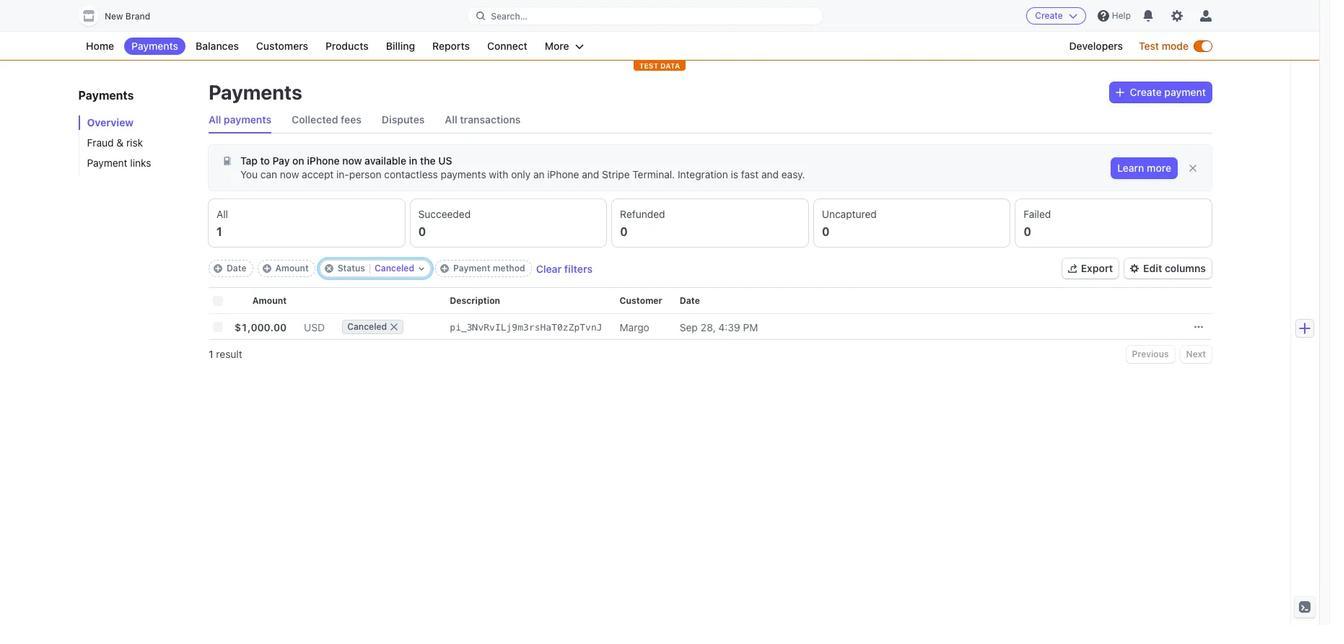 Task type: vqa. For each thing, say whether or not it's contained in the screenshot.
Billing the Billing
no



Task type: describe. For each thing, give the bounding box(es) containing it.
refunded
[[620, 208, 665, 220]]

payment for payment method
[[453, 263, 491, 274]]

1 vertical spatial iphone
[[548, 168, 579, 181]]

svg image
[[223, 157, 232, 165]]

data
[[661, 61, 680, 70]]

1 vertical spatial amount
[[253, 295, 287, 306]]

edit columns button
[[1125, 258, 1212, 279]]

usd link
[[304, 315, 342, 339]]

pi_3nvrvilj9m3rshat0zzptvnj
[[450, 322, 603, 333]]

payment
[[1165, 86, 1207, 98]]

failed
[[1024, 208, 1052, 220]]

canceled inside clear filters toolbar
[[375, 263, 415, 274]]

all payments link
[[209, 107, 272, 133]]

payment method
[[453, 263, 525, 274]]

available
[[365, 155, 407, 167]]

us
[[438, 155, 452, 167]]

tap to pay on iphone now available in the us you can now accept in-person contactless payments with only an iphone and stripe terminal. integration is fast and easy.
[[240, 155, 806, 181]]

tab list containing all payments
[[209, 107, 1212, 134]]

succeeded
[[418, 208, 471, 220]]

uncaptured
[[822, 208, 877, 220]]

on
[[293, 155, 304, 167]]

integration
[[678, 168, 728, 181]]

1 vertical spatial date
[[680, 295, 700, 306]]

uncaptured 0
[[822, 208, 877, 238]]

tap
[[240, 155, 258, 167]]

disputes
[[382, 113, 425, 126]]

brand
[[126, 11, 150, 22]]

payments link
[[124, 38, 186, 55]]

clear filters toolbar
[[209, 260, 593, 277]]

accept
[[302, 168, 334, 181]]

an
[[534, 168, 545, 181]]

collected fees
[[292, 113, 362, 126]]

create for create payment
[[1130, 86, 1162, 98]]

learn
[[1118, 162, 1145, 174]]

pm
[[743, 321, 758, 333]]

1 inside the all 1
[[217, 225, 222, 238]]

billing link
[[379, 38, 422, 55]]

test mode
[[1139, 40, 1189, 52]]

learn more link
[[1112, 158, 1178, 178]]

balances
[[196, 40, 239, 52]]

&
[[117, 136, 124, 149]]

Select All checkbox
[[213, 296, 223, 306]]

all for payments
[[209, 113, 221, 126]]

0 horizontal spatial iphone
[[307, 155, 340, 167]]

clear filters
[[536, 262, 593, 275]]

developers link
[[1063, 38, 1131, 55]]

all payments
[[209, 113, 272, 126]]

collected
[[292, 113, 338, 126]]

payment for payment links
[[87, 157, 128, 169]]

all for transactions
[[445, 113, 458, 126]]

with
[[489, 168, 509, 181]]

you
[[240, 168, 258, 181]]

description
[[450, 295, 500, 306]]

more button
[[538, 38, 591, 55]]

collected fees link
[[292, 107, 362, 133]]

sep 28, 4:39 pm link
[[680, 315, 1189, 339]]

columns
[[1165, 262, 1207, 274]]

add payment method image
[[440, 264, 449, 273]]

payments inside payments link
[[131, 40, 178, 52]]

all 1
[[217, 208, 228, 238]]

status
[[338, 263, 365, 274]]

1 and from the left
[[582, 168, 600, 181]]

in-
[[337, 168, 349, 181]]

date inside clear filters toolbar
[[227, 263, 247, 274]]

fraud
[[87, 136, 114, 149]]

clear
[[536, 262, 562, 275]]

sep
[[680, 321, 698, 333]]

1 result
[[209, 348, 242, 360]]

more
[[1147, 162, 1172, 174]]

tab list containing 1
[[209, 199, 1212, 247]]

Search… search field
[[468, 7, 823, 25]]

edit columns
[[1144, 262, 1207, 274]]

0 for succeeded 0
[[418, 225, 426, 238]]

usd
[[304, 321, 325, 333]]

create payment
[[1130, 86, 1207, 98]]

learn more
[[1118, 162, 1172, 174]]

stripe
[[602, 168, 630, 181]]

next
[[1187, 349, 1207, 360]]

$1,000.00
[[235, 321, 287, 333]]

terminal.
[[633, 168, 675, 181]]

test
[[639, 61, 659, 70]]

create payment button
[[1110, 82, 1212, 103]]

in
[[409, 155, 418, 167]]

easy.
[[782, 168, 806, 181]]

pi_3nvrvilj9m3rshat0zzptvnj link
[[450, 316, 620, 338]]

mode
[[1162, 40, 1189, 52]]

payments up overview
[[79, 89, 134, 102]]



Task type: locate. For each thing, give the bounding box(es) containing it.
0 for refunded 0
[[620, 225, 628, 238]]

filters
[[565, 262, 593, 275]]

0 vertical spatial iphone
[[307, 155, 340, 167]]

0 vertical spatial tab list
[[209, 107, 1212, 134]]

create inside popup button
[[1130, 86, 1162, 98]]

row actions image
[[1195, 323, 1204, 331]]

export
[[1081, 262, 1114, 274]]

next button
[[1181, 346, 1212, 363]]

fraud & risk
[[87, 136, 143, 149]]

iphone
[[307, 155, 340, 167], [548, 168, 579, 181]]

fees
[[341, 113, 362, 126]]

balances link
[[189, 38, 246, 55]]

1 horizontal spatial payment
[[453, 263, 491, 274]]

iphone up "accept"
[[307, 155, 340, 167]]

all for 1
[[217, 208, 228, 220]]

more
[[545, 40, 569, 52]]

0 horizontal spatial create
[[1036, 10, 1063, 21]]

home
[[86, 40, 114, 52]]

svg image
[[1116, 88, 1125, 97]]

amount up $1,000.00 link
[[253, 295, 287, 306]]

home link
[[79, 38, 121, 55]]

payment links link
[[79, 156, 194, 170]]

create inside button
[[1036, 10, 1063, 21]]

connect
[[487, 40, 528, 52]]

payments down brand on the top of the page
[[131, 40, 178, 52]]

1 horizontal spatial iphone
[[548, 168, 579, 181]]

all transactions link
[[445, 107, 521, 133]]

now up in-
[[342, 155, 362, 167]]

0 down failed
[[1024, 225, 1032, 238]]

customer
[[620, 295, 663, 306]]

help button
[[1092, 4, 1137, 27]]

now down pay
[[280, 168, 299, 181]]

0 vertical spatial date
[[227, 263, 247, 274]]

margo link
[[620, 315, 680, 339]]

payment right the add payment method icon
[[453, 263, 491, 274]]

customers
[[256, 40, 308, 52]]

payments inside tap to pay on iphone now available in the us you can now accept in-person contactless payments with only an iphone and stripe terminal. integration is fast and easy.
[[441, 168, 486, 181]]

1 0 from the left
[[418, 225, 426, 238]]

create up developers link
[[1036, 10, 1063, 21]]

add amount image
[[262, 264, 271, 273]]

0 down uncaptured
[[822, 225, 830, 238]]

amount inside clear filters toolbar
[[275, 263, 309, 274]]

customers link
[[249, 38, 316, 55]]

now
[[342, 155, 362, 167], [280, 168, 299, 181]]

disputes link
[[382, 107, 425, 133]]

reports link
[[425, 38, 477, 55]]

edit status image
[[419, 266, 425, 271]]

2 0 from the left
[[620, 225, 628, 238]]

export button
[[1063, 258, 1119, 279]]

create button
[[1027, 7, 1087, 25]]

and right fast
[[762, 168, 779, 181]]

payments inside "link"
[[224, 113, 272, 126]]

risk
[[127, 136, 143, 149]]

1 horizontal spatial now
[[342, 155, 362, 167]]

28,
[[701, 321, 716, 333]]

fast
[[741, 168, 759, 181]]

transactions
[[460, 113, 521, 126]]

0 horizontal spatial payment
[[87, 157, 128, 169]]

canceled inside canceled link
[[347, 321, 387, 332]]

1
[[217, 225, 222, 238], [209, 348, 213, 360]]

payments up all payments
[[209, 80, 303, 104]]

clear filters button
[[536, 262, 593, 275]]

new
[[105, 11, 123, 22]]

0 vertical spatial now
[[342, 155, 362, 167]]

payment down "fraud"
[[87, 157, 128, 169]]

0 inside refunded 0
[[620, 225, 628, 238]]

previous
[[1133, 349, 1169, 360]]

create right svg image
[[1130, 86, 1162, 98]]

payments
[[224, 113, 272, 126], [441, 168, 486, 181]]

amount right add amount icon
[[275, 263, 309, 274]]

canceled right 'usd' link
[[347, 321, 387, 332]]

add date image
[[214, 264, 222, 273]]

method
[[493, 263, 525, 274]]

payment
[[87, 157, 128, 169], [453, 263, 491, 274]]

and left stripe
[[582, 168, 600, 181]]

payments up 'tap'
[[224, 113, 272, 126]]

only
[[511, 168, 531, 181]]

1 horizontal spatial 1
[[217, 225, 222, 238]]

payment links
[[87, 157, 152, 169]]

0 vertical spatial 1
[[217, 225, 222, 238]]

all inside "link"
[[209, 113, 221, 126]]

search…
[[491, 10, 528, 21]]

contactless
[[384, 168, 438, 181]]

sep 28, 4:39 pm
[[680, 321, 758, 333]]

links
[[131, 157, 152, 169]]

tab list down integration
[[209, 199, 1212, 247]]

succeeded 0
[[418, 208, 471, 238]]

1 vertical spatial payments
[[441, 168, 486, 181]]

connect link
[[480, 38, 535, 55]]

payment inside clear filters toolbar
[[453, 263, 491, 274]]

3 0 from the left
[[822, 225, 830, 238]]

canceled left edit status icon
[[375, 263, 415, 274]]

all transactions
[[445, 113, 521, 126]]

overview
[[87, 116, 134, 129]]

1 horizontal spatial date
[[680, 295, 700, 306]]

can
[[261, 168, 277, 181]]

new brand button
[[79, 6, 165, 26]]

tab list
[[209, 107, 1212, 134], [209, 199, 1212, 247]]

0 vertical spatial amount
[[275, 263, 309, 274]]

previous button
[[1127, 346, 1175, 363]]

0 for uncaptured 0
[[822, 225, 830, 238]]

0 horizontal spatial date
[[227, 263, 247, 274]]

the
[[420, 155, 436, 167]]

2 tab list from the top
[[209, 199, 1212, 247]]

0 vertical spatial payment
[[87, 157, 128, 169]]

0 down succeeded
[[418, 225, 426, 238]]

0 for failed 0
[[1024, 225, 1032, 238]]

0 horizontal spatial 1
[[209, 348, 213, 360]]

products link
[[318, 38, 376, 55]]

create for create
[[1036, 10, 1063, 21]]

4:39
[[719, 321, 741, 333]]

1 up add date icon on the left top of the page
[[217, 225, 222, 238]]

canceled link
[[342, 314, 450, 340]]

1 vertical spatial tab list
[[209, 199, 1212, 247]]

1 left 'result'
[[209, 348, 213, 360]]

result
[[216, 348, 242, 360]]

test data
[[639, 61, 680, 70]]

0 inside the failed 0
[[1024, 225, 1032, 238]]

1 vertical spatial now
[[280, 168, 299, 181]]

0 inside succeeded 0
[[418, 225, 426, 238]]

canceled
[[375, 263, 415, 274], [347, 321, 387, 332]]

0 horizontal spatial now
[[280, 168, 299, 181]]

1 horizontal spatial and
[[762, 168, 779, 181]]

remove status image
[[325, 264, 333, 273]]

1 horizontal spatial create
[[1130, 86, 1162, 98]]

0 horizontal spatial and
[[582, 168, 600, 181]]

person
[[349, 168, 382, 181]]

new brand
[[105, 11, 150, 22]]

test
[[1139, 40, 1160, 52]]

0 vertical spatial create
[[1036, 10, 1063, 21]]

overview link
[[79, 116, 194, 130]]

Select Item checkbox
[[213, 322, 223, 332]]

date right add date icon on the left top of the page
[[227, 263, 247, 274]]

Search… text field
[[468, 7, 823, 25]]

1 tab list from the top
[[209, 107, 1212, 134]]

1 vertical spatial canceled
[[347, 321, 387, 332]]

margo
[[620, 321, 650, 333]]

iphone right an
[[548, 168, 579, 181]]

0 inside uncaptured 0
[[822, 225, 830, 238]]

date up sep
[[680, 295, 700, 306]]

1 vertical spatial create
[[1130, 86, 1162, 98]]

is
[[731, 168, 739, 181]]

0 vertical spatial canceled
[[375, 263, 415, 274]]

tab list up integration
[[209, 107, 1212, 134]]

payments down us
[[441, 168, 486, 181]]

to
[[260, 155, 270, 167]]

0 horizontal spatial payments
[[224, 113, 272, 126]]

edit
[[1144, 262, 1163, 274]]

refunded 0
[[620, 208, 665, 238]]

0 vertical spatial payments
[[224, 113, 272, 126]]

0 down refunded
[[620, 225, 628, 238]]

payments
[[131, 40, 178, 52], [209, 80, 303, 104], [79, 89, 134, 102]]

2 and from the left
[[762, 168, 779, 181]]

1 vertical spatial payment
[[453, 263, 491, 274]]

1 horizontal spatial payments
[[441, 168, 486, 181]]

4 0 from the left
[[1024, 225, 1032, 238]]

failed 0
[[1024, 208, 1052, 238]]

developers
[[1070, 40, 1124, 52]]

1 vertical spatial 1
[[209, 348, 213, 360]]



